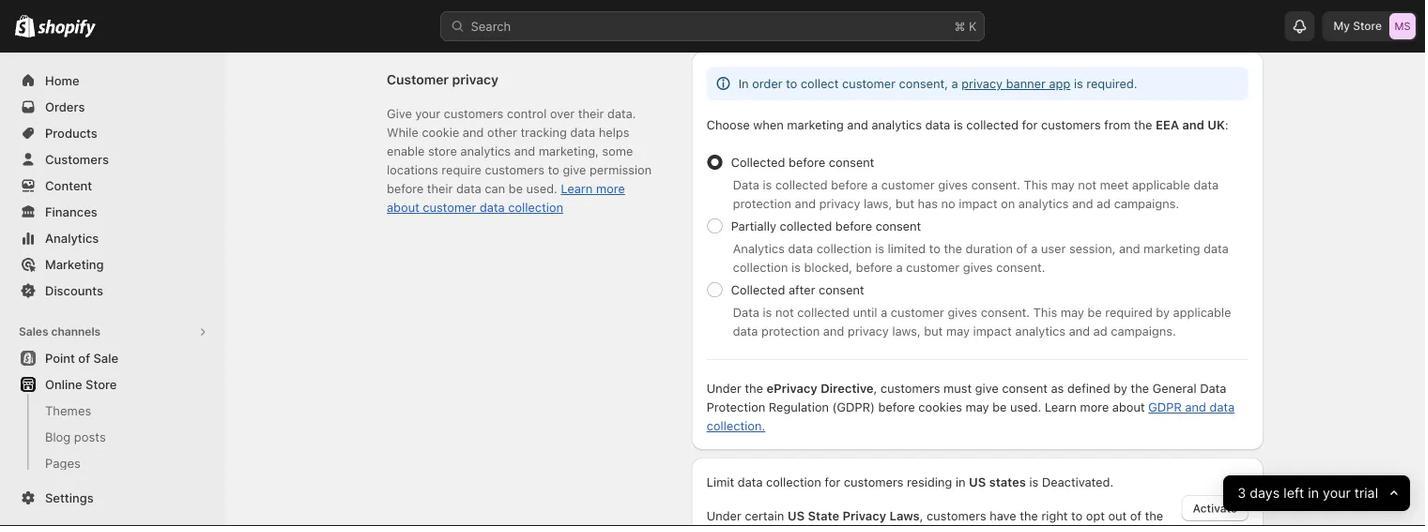 Task type: vqa. For each thing, say whether or not it's contained in the screenshot.
Settings link
yes



Task type: locate. For each thing, give the bounding box(es) containing it.
store
[[1353, 19, 1382, 33], [86, 377, 117, 392]]

my
[[1334, 19, 1350, 33]]

1 horizontal spatial store
[[1353, 19, 1382, 33]]

blog
[[45, 430, 71, 445]]

navigation
[[45, 483, 107, 497]]

preferences
[[45, 509, 116, 524]]

0 vertical spatial store
[[1353, 19, 1382, 33]]

content link
[[11, 173, 214, 199]]

finances link
[[11, 199, 214, 225]]

store down sale in the bottom left of the page
[[86, 377, 117, 392]]

shopify image
[[15, 15, 35, 37], [38, 19, 96, 38]]

products link
[[11, 120, 214, 146]]

pages link
[[11, 451, 214, 477]]

0 horizontal spatial store
[[86, 377, 117, 392]]

pages
[[45, 456, 81, 471]]

channels
[[51, 325, 101, 339]]

home
[[45, 73, 79, 88]]

store right my
[[1353, 19, 1382, 33]]

store for my store
[[1353, 19, 1382, 33]]

online
[[45, 377, 82, 392]]

⌘
[[955, 19, 966, 33]]

online store link
[[11, 372, 214, 398]]

analytics
[[45, 231, 99, 246]]

3
[[1238, 486, 1246, 502]]

my store
[[1334, 19, 1382, 33]]

trial
[[1355, 486, 1378, 502]]

3 days left in your trial button
[[1223, 476, 1410, 512]]

k
[[969, 19, 977, 33]]

point
[[45, 351, 75, 366]]

settings link
[[11, 485, 214, 512]]

sales channels
[[19, 325, 101, 339]]

preferences link
[[11, 503, 214, 527]]

orders
[[45, 100, 85, 114]]

left
[[1284, 486, 1304, 502]]

orders link
[[11, 94, 214, 120]]

finances
[[45, 205, 97, 219]]

settings
[[45, 491, 94, 506]]

sale
[[93, 351, 118, 366]]

point of sale button
[[0, 346, 225, 372]]

0 horizontal spatial shopify image
[[15, 15, 35, 37]]

search
[[471, 19, 511, 33]]

marketing
[[45, 257, 104, 272]]

store for online store
[[86, 377, 117, 392]]

your
[[1323, 486, 1351, 502]]

1 vertical spatial store
[[86, 377, 117, 392]]



Task type: describe. For each thing, give the bounding box(es) containing it.
analytics link
[[11, 225, 214, 252]]

3 days left in your trial
[[1238, 486, 1378, 502]]

online store
[[45, 377, 117, 392]]

discounts
[[45, 284, 103, 298]]

discounts link
[[11, 278, 214, 304]]

posts
[[74, 430, 106, 445]]

1 horizontal spatial shopify image
[[38, 19, 96, 38]]

content
[[45, 178, 92, 193]]

customers
[[45, 152, 109, 167]]

point of sale
[[45, 351, 118, 366]]

days
[[1250, 486, 1280, 502]]

home link
[[11, 68, 214, 94]]

⌘ k
[[955, 19, 977, 33]]

sales channels button
[[11, 319, 214, 346]]

themes
[[45, 404, 91, 418]]

customers link
[[11, 146, 214, 173]]

in
[[1308, 486, 1319, 502]]

point of sale link
[[11, 346, 214, 372]]

navigation link
[[11, 477, 214, 503]]

marketing link
[[11, 252, 214, 278]]

of
[[78, 351, 90, 366]]

blog posts
[[45, 430, 106, 445]]

themes link
[[11, 398, 214, 424]]

products
[[45, 126, 97, 140]]

sales
[[19, 325, 48, 339]]

blog posts link
[[11, 424, 214, 451]]

my store image
[[1390, 13, 1416, 39]]



